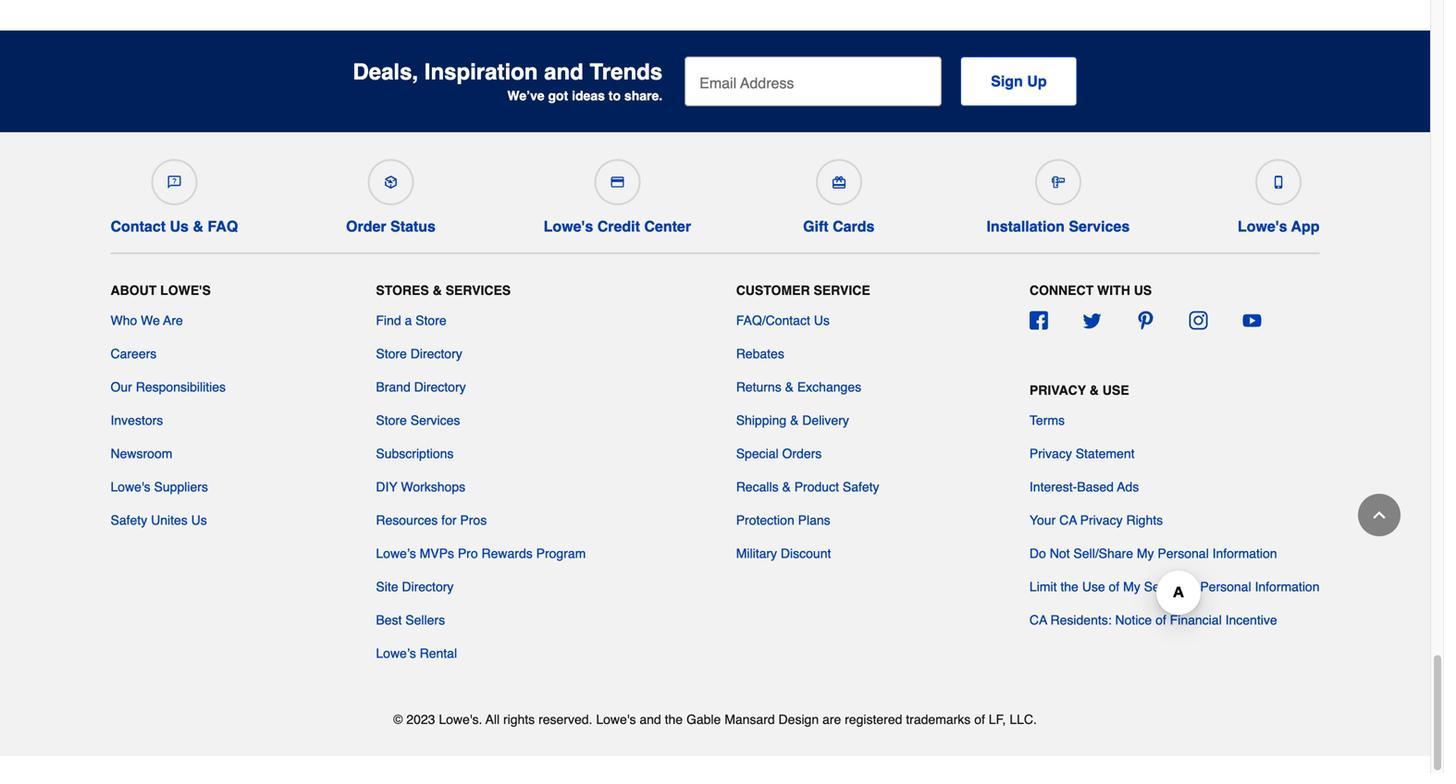 Task type: describe. For each thing, give the bounding box(es) containing it.
lowe's for lowe's rental
[[376, 646, 416, 661]]

0 vertical spatial personal
[[1158, 546, 1209, 561]]

safety unites us link
[[111, 511, 207, 530]]

find a store
[[376, 313, 447, 328]]

interest-
[[1030, 480, 1077, 494]]

us for faq/contact
[[814, 313, 830, 328]]

gift
[[803, 218, 829, 235]]

sign
[[991, 72, 1023, 90]]

for
[[442, 513, 457, 528]]

& for stores & services
[[433, 283, 442, 298]]

privacy statement
[[1030, 446, 1135, 461]]

customer care image
[[168, 176, 181, 189]]

of for my
[[1109, 580, 1120, 594]]

military
[[736, 546, 777, 561]]

are
[[823, 712, 841, 727]]

chevron up image
[[1371, 506, 1389, 525]]

financial
[[1170, 613, 1222, 628]]

© 2023 lowe's. all rights reserved. lowe's and the gable mansard design are registered trademarks of lf, llc.
[[393, 712, 1037, 727]]

unites
[[151, 513, 188, 528]]

privacy for privacy statement
[[1030, 446, 1072, 461]]

resources
[[376, 513, 438, 528]]

careers
[[111, 346, 157, 361]]

installation
[[987, 218, 1065, 235]]

Email Address email field
[[685, 56, 942, 106]]

0 vertical spatial ca
[[1060, 513, 1077, 528]]

llc.
[[1010, 712, 1037, 727]]

investors
[[111, 413, 163, 428]]

contact us & faq link
[[111, 152, 238, 235]]

do
[[1030, 546, 1047, 561]]

special orders
[[736, 446, 822, 461]]

directory for site directory
[[402, 580, 454, 594]]

diy workshops
[[376, 480, 466, 494]]

brand directory
[[376, 380, 466, 395]]

rewards
[[482, 546, 533, 561]]

directory for brand directory
[[414, 380, 466, 395]]

discount
[[781, 546, 831, 561]]

store for directory
[[376, 346, 407, 361]]

best
[[376, 613, 402, 628]]

stores & services
[[376, 283, 511, 298]]

& left faq
[[193, 218, 204, 235]]

gable
[[687, 712, 721, 727]]

registered
[[845, 712, 903, 727]]

brand directory link
[[376, 378, 466, 396]]

who
[[111, 313, 137, 328]]

find
[[376, 313, 401, 328]]

lowe's.
[[439, 712, 483, 727]]

privacy statement link
[[1030, 444, 1135, 463]]

limit
[[1030, 580, 1057, 594]]

careers link
[[111, 345, 157, 363]]

product
[[795, 480, 839, 494]]

& for recalls & product safety
[[782, 480, 791, 494]]

lowe's mvps pro rewards program link
[[376, 544, 586, 563]]

subscriptions
[[376, 446, 454, 461]]

resources for pros
[[376, 513, 487, 528]]

gift cards
[[803, 218, 875, 235]]

we
[[141, 313, 160, 328]]

military discount link
[[736, 544, 831, 563]]

1 vertical spatial the
[[665, 712, 683, 727]]

center
[[644, 218, 691, 235]]

1 vertical spatial information
[[1255, 580, 1320, 594]]

protection
[[736, 513, 795, 528]]

terms
[[1030, 413, 1065, 428]]

instagram image
[[1190, 311, 1208, 330]]

reserved.
[[539, 712, 593, 727]]

recalls & product safety
[[736, 480, 880, 494]]

returns & exchanges link
[[736, 378, 862, 396]]

of for financial
[[1156, 613, 1167, 628]]

my inside do not sell/share my personal information link
[[1137, 546, 1155, 561]]

site directory link
[[376, 578, 454, 596]]

sell/share
[[1074, 546, 1134, 561]]

use for the
[[1083, 580, 1106, 594]]

lowe's for lowe's mvps pro rewards program
[[376, 546, 416, 561]]

2 vertical spatial privacy
[[1081, 513, 1123, 528]]

lowe's rental link
[[376, 644, 457, 663]]

sellers
[[406, 613, 445, 628]]

cards
[[833, 218, 875, 235]]

& for returns & exchanges
[[785, 380, 794, 395]]

shipping
[[736, 413, 787, 428]]

with
[[1098, 283, 1131, 298]]

lowe's up the are
[[160, 283, 211, 298]]

mvps
[[420, 546, 454, 561]]

pros
[[460, 513, 487, 528]]

1 vertical spatial services
[[446, 283, 511, 298]]

are
[[163, 313, 183, 328]]

ca residents: notice of financial incentive link
[[1030, 611, 1278, 630]]

your ca privacy rights
[[1030, 513, 1163, 528]]

1 horizontal spatial and
[[640, 712, 661, 727]]

stores
[[376, 283, 429, 298]]

returns
[[736, 380, 782, 395]]

sensitive
[[1144, 580, 1197, 594]]

services for installation services
[[1069, 218, 1130, 235]]

our
[[111, 380, 132, 395]]

interest-based ads
[[1030, 480, 1139, 494]]

sign up form
[[685, 56, 1078, 106]]

safety unites us
[[111, 513, 207, 528]]

to
[[609, 88, 621, 103]]

order status
[[346, 218, 436, 235]]

terms link
[[1030, 411, 1065, 430]]

rights
[[1127, 513, 1163, 528]]

up
[[1027, 72, 1047, 90]]



Task type: locate. For each thing, give the bounding box(es) containing it.
0 horizontal spatial ca
[[1030, 613, 1048, 628]]

the right limit
[[1061, 580, 1079, 594]]

of
[[1109, 580, 1120, 594], [1156, 613, 1167, 628], [975, 712, 985, 727]]

2 horizontal spatial us
[[814, 313, 830, 328]]

site
[[376, 580, 398, 594]]

1 vertical spatial my
[[1124, 580, 1141, 594]]

order
[[346, 218, 386, 235]]

scroll to top element
[[1359, 494, 1401, 537]]

your ca privacy rights link
[[1030, 511, 1163, 530]]

us right unites
[[191, 513, 207, 528]]

gift card image
[[833, 176, 846, 189]]

our responsibilities
[[111, 380, 226, 395]]

ca residents: notice of financial incentive
[[1030, 613, 1278, 628]]

my up notice
[[1124, 580, 1141, 594]]

who we are
[[111, 313, 183, 328]]

us right contact on the left top of the page
[[170, 218, 189, 235]]

lowe's for lowe's suppliers
[[111, 480, 151, 494]]

0 horizontal spatial us
[[170, 218, 189, 235]]

0 horizontal spatial and
[[544, 59, 584, 85]]

& for shipping & delivery
[[790, 413, 799, 428]]

gift cards link
[[799, 152, 879, 235]]

ca down limit
[[1030, 613, 1048, 628]]

incentive
[[1226, 613, 1278, 628]]

of left lf, on the bottom
[[975, 712, 985, 727]]

rental
[[420, 646, 457, 661]]

investors link
[[111, 411, 163, 430]]

& right recalls
[[782, 480, 791, 494]]

directory up the brand directory
[[411, 346, 462, 361]]

mobile image
[[1273, 176, 1286, 189]]

store right a
[[416, 313, 447, 328]]

youtube image
[[1243, 311, 1262, 330]]

status
[[391, 218, 436, 235]]

privacy up sell/share
[[1081, 513, 1123, 528]]

& right the stores
[[433, 283, 442, 298]]

subscriptions link
[[376, 444, 454, 463]]

1 horizontal spatial ca
[[1060, 513, 1077, 528]]

0 vertical spatial my
[[1137, 546, 1155, 561]]

safety
[[843, 480, 880, 494], [111, 513, 147, 528]]

rights
[[503, 712, 535, 727]]

services up find a store link
[[446, 283, 511, 298]]

services for store services
[[411, 413, 460, 428]]

directory for store directory
[[411, 346, 462, 361]]

us inside 'link'
[[814, 313, 830, 328]]

brand
[[376, 380, 411, 395]]

newsroom
[[111, 446, 173, 461]]

1 vertical spatial store
[[376, 346, 407, 361]]

0 vertical spatial use
[[1103, 383, 1130, 398]]

0 vertical spatial of
[[1109, 580, 1120, 594]]

order status link
[[346, 152, 436, 235]]

customer service
[[736, 283, 871, 298]]

the left gable
[[665, 712, 683, 727]]

privacy up interest-
[[1030, 446, 1072, 461]]

lowe's left the credit
[[544, 218, 593, 235]]

0 vertical spatial privacy
[[1030, 383, 1086, 398]]

1 vertical spatial lowe's
[[376, 646, 416, 661]]

1 vertical spatial and
[[640, 712, 661, 727]]

all
[[486, 712, 500, 727]]

1 vertical spatial directory
[[414, 380, 466, 395]]

installation services
[[987, 218, 1130, 235]]

app
[[1292, 218, 1320, 235]]

2 vertical spatial of
[[975, 712, 985, 727]]

program
[[536, 546, 586, 561]]

0 vertical spatial and
[[544, 59, 584, 85]]

& for privacy & use
[[1090, 383, 1099, 398]]

1 vertical spatial privacy
[[1030, 446, 1072, 461]]

rebates link
[[736, 345, 785, 363]]

store services
[[376, 413, 460, 428]]

1 horizontal spatial safety
[[843, 480, 880, 494]]

lowe's for lowe's credit center
[[544, 218, 593, 235]]

& up statement on the bottom of the page
[[1090, 383, 1099, 398]]

lowe's down best
[[376, 646, 416, 661]]

2 horizontal spatial of
[[1156, 613, 1167, 628]]

store up brand
[[376, 346, 407, 361]]

ads
[[1117, 480, 1139, 494]]

faq/contact
[[736, 313, 811, 328]]

responsibilities
[[136, 380, 226, 395]]

0 horizontal spatial the
[[665, 712, 683, 727]]

faq
[[208, 218, 238, 235]]

services down the brand directory
[[411, 413, 460, 428]]

faq/contact us
[[736, 313, 830, 328]]

lowe's credit center
[[544, 218, 691, 235]]

limit the use of my sensitive personal information
[[1030, 580, 1320, 594]]

suppliers
[[154, 480, 208, 494]]

use for &
[[1103, 383, 1130, 398]]

& right returns
[[785, 380, 794, 395]]

twitter image
[[1083, 311, 1102, 330]]

privacy & use
[[1030, 383, 1130, 398]]

0 vertical spatial information
[[1213, 546, 1278, 561]]

personal up limit the use of my sensitive personal information link
[[1158, 546, 1209, 561]]

rebates
[[736, 346, 785, 361]]

0 vertical spatial us
[[170, 218, 189, 235]]

deals,
[[353, 59, 418, 85]]

workshops
[[401, 480, 466, 494]]

2 vertical spatial directory
[[402, 580, 454, 594]]

privacy for privacy & use
[[1030, 383, 1086, 398]]

recalls & product safety link
[[736, 478, 880, 496]]

my down rights
[[1137, 546, 1155, 561]]

installation services link
[[987, 152, 1130, 235]]

1 lowe's from the top
[[376, 546, 416, 561]]

safety right product on the right
[[843, 480, 880, 494]]

ideas
[[572, 88, 605, 103]]

1 vertical spatial use
[[1083, 580, 1106, 594]]

2 vertical spatial services
[[411, 413, 460, 428]]

1 vertical spatial ca
[[1030, 613, 1048, 628]]

protection plans
[[736, 513, 831, 528]]

1 horizontal spatial the
[[1061, 580, 1079, 594]]

use down sell/share
[[1083, 580, 1106, 594]]

lowe's left app
[[1238, 218, 1288, 235]]

services up 'connect with us'
[[1069, 218, 1130, 235]]

privacy up terms link
[[1030, 383, 1086, 398]]

lowe's up site
[[376, 546, 416, 561]]

0 vertical spatial the
[[1061, 580, 1079, 594]]

best sellers
[[376, 613, 445, 628]]

2 vertical spatial store
[[376, 413, 407, 428]]

0 vertical spatial safety
[[843, 480, 880, 494]]

lowe's credit center link
[[544, 152, 691, 235]]

1 vertical spatial personal
[[1201, 580, 1252, 594]]

trends
[[590, 59, 663, 85]]

1 horizontal spatial us
[[191, 513, 207, 528]]

& left delivery
[[790, 413, 799, 428]]

about lowe's
[[111, 283, 211, 298]]

based
[[1077, 480, 1114, 494]]

2 vertical spatial us
[[191, 513, 207, 528]]

lowe's mvps pro rewards program
[[376, 546, 586, 561]]

notice
[[1116, 613, 1152, 628]]

lowe's for lowe's app
[[1238, 218, 1288, 235]]

0 vertical spatial services
[[1069, 218, 1130, 235]]

store down brand
[[376, 413, 407, 428]]

safety left unites
[[111, 513, 147, 528]]

lowe's right the reserved.
[[596, 712, 636, 727]]

lowe's rental
[[376, 646, 457, 661]]

got
[[548, 88, 568, 103]]

and
[[544, 59, 584, 85], [640, 712, 661, 727]]

lowe's suppliers
[[111, 480, 208, 494]]

2 lowe's from the top
[[376, 646, 416, 661]]

protection plans link
[[736, 511, 831, 530]]

1 vertical spatial of
[[1156, 613, 1167, 628]]

directory down store directory
[[414, 380, 466, 395]]

residents:
[[1051, 613, 1112, 628]]

we've
[[507, 88, 545, 103]]

store for services
[[376, 413, 407, 428]]

and inside deals, inspiration and trends we've got ideas to share.
[[544, 59, 584, 85]]

0 vertical spatial lowe's
[[376, 546, 416, 561]]

about
[[111, 283, 157, 298]]

my
[[1137, 546, 1155, 561], [1124, 580, 1141, 594]]

use up statement on the bottom of the page
[[1103, 383, 1130, 398]]

credit card image
[[611, 176, 624, 189]]

0 horizontal spatial of
[[975, 712, 985, 727]]

special orders link
[[736, 444, 822, 463]]

directory up the sellers
[[402, 580, 454, 594]]

0 vertical spatial store
[[416, 313, 447, 328]]

1 vertical spatial us
[[814, 313, 830, 328]]

0 horizontal spatial safety
[[111, 513, 147, 528]]

recalls
[[736, 480, 779, 494]]

interest-based ads link
[[1030, 478, 1139, 496]]

personal up "incentive"
[[1201, 580, 1252, 594]]

1 vertical spatial safety
[[111, 513, 147, 528]]

contact
[[111, 218, 166, 235]]

lowe's
[[376, 546, 416, 561], [376, 646, 416, 661]]

diy workshops link
[[376, 478, 466, 496]]

store services link
[[376, 411, 460, 430]]

statement
[[1076, 446, 1135, 461]]

1 horizontal spatial of
[[1109, 580, 1120, 594]]

facebook image
[[1030, 311, 1048, 330]]

exchanges
[[798, 380, 862, 395]]

of right notice
[[1156, 613, 1167, 628]]

pinterest image
[[1137, 311, 1155, 330]]

orders
[[782, 446, 822, 461]]

connect with us
[[1030, 283, 1152, 298]]

not
[[1050, 546, 1070, 561]]

pickup image
[[384, 176, 397, 189]]

inspiration
[[425, 59, 538, 85]]

shipping & delivery
[[736, 413, 849, 428]]

and up got
[[544, 59, 584, 85]]

ca right your
[[1060, 513, 1077, 528]]

and left gable
[[640, 712, 661, 727]]

my inside limit the use of my sensitive personal information link
[[1124, 580, 1141, 594]]

us for contact
[[170, 218, 189, 235]]

dimensions image
[[1052, 176, 1065, 189]]

2023
[[407, 712, 435, 727]]

connect
[[1030, 283, 1094, 298]]

0 vertical spatial directory
[[411, 346, 462, 361]]

us
[[1134, 283, 1152, 298]]

of down sell/share
[[1109, 580, 1120, 594]]

special
[[736, 446, 779, 461]]

lowe's down 'newsroom' link
[[111, 480, 151, 494]]

us down customer service
[[814, 313, 830, 328]]



Task type: vqa. For each thing, say whether or not it's contained in the screenshot.
Newsroom link
yes



